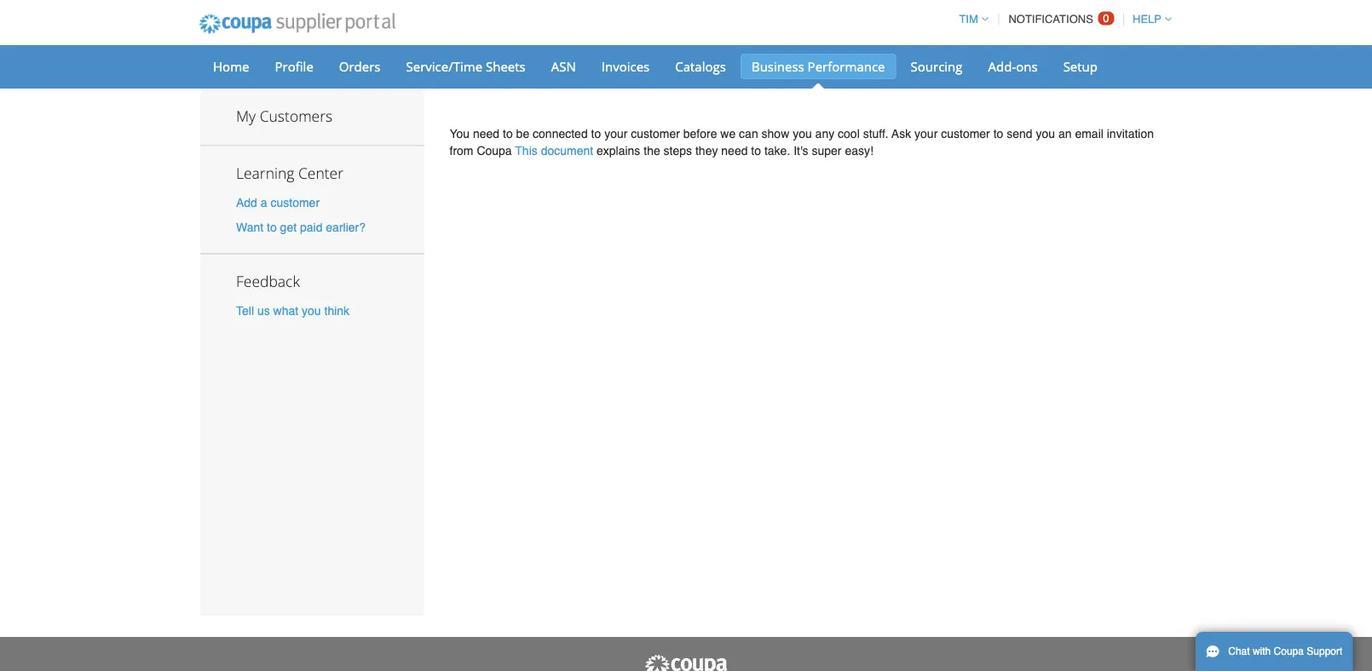 Task type: locate. For each thing, give the bounding box(es) containing it.
need down we
[[721, 144, 748, 158]]

any
[[815, 127, 835, 141]]

a
[[261, 195, 267, 209]]

explains
[[597, 144, 640, 158]]

want to get paid earlier? link
[[236, 220, 366, 234]]

1 vertical spatial coupa
[[1274, 646, 1304, 658]]

customer
[[631, 127, 680, 141], [941, 127, 990, 141], [271, 195, 320, 209]]

2 horizontal spatial customer
[[941, 127, 990, 141]]

coupa left this
[[477, 144, 512, 158]]

want to get paid earlier?
[[236, 220, 366, 234]]

0 horizontal spatial need
[[473, 127, 500, 141]]

sourcing
[[911, 58, 963, 75]]

0 horizontal spatial your
[[604, 127, 628, 141]]

profile link
[[264, 54, 325, 79]]

coupa inside you need to be connected to your customer before we can show you any cool stuff.  ask your customer to send you an email invitation from coupa
[[477, 144, 512, 158]]

profile
[[275, 58, 313, 75]]

your
[[604, 127, 628, 141], [915, 127, 938, 141]]

invitation
[[1107, 127, 1154, 141]]

feedback
[[236, 271, 300, 291]]

coupa right the with on the bottom right
[[1274, 646, 1304, 658]]

add
[[236, 195, 257, 209]]

navigation
[[951, 3, 1172, 36]]

service/time sheets link
[[395, 54, 537, 79]]

you
[[450, 127, 470, 141]]

customer left send
[[941, 127, 990, 141]]

easy!
[[845, 144, 874, 158]]

before
[[683, 127, 717, 141]]

your up explains
[[604, 127, 628, 141]]

catalogs
[[675, 58, 726, 75]]

0 vertical spatial need
[[473, 127, 500, 141]]

email
[[1075, 127, 1104, 141]]

be
[[516, 127, 529, 141]]

chat
[[1228, 646, 1250, 658]]

customer up the at the left top of page
[[631, 127, 680, 141]]

orders link
[[328, 54, 392, 79]]

add-
[[988, 58, 1016, 75]]

ons
[[1016, 58, 1038, 75]]

need right 'you'
[[473, 127, 500, 141]]

show
[[762, 127, 789, 141]]

add-ons link
[[977, 54, 1049, 79]]

take.
[[764, 144, 790, 158]]

customer up want to get paid earlier? link
[[271, 195, 320, 209]]

1 horizontal spatial coupa
[[1274, 646, 1304, 658]]

customers
[[260, 106, 333, 126]]

notifications 0
[[1009, 12, 1109, 26]]

center
[[298, 163, 344, 183]]

0
[[1103, 12, 1109, 25]]

need
[[473, 127, 500, 141], [721, 144, 748, 158]]

to down can
[[751, 144, 761, 158]]

from
[[450, 144, 473, 158]]

0 vertical spatial coupa
[[477, 144, 512, 158]]

add-ons
[[988, 58, 1038, 75]]

catalogs link
[[664, 54, 737, 79]]

coupa
[[477, 144, 512, 158], [1274, 646, 1304, 658]]

0 horizontal spatial you
[[302, 304, 321, 318]]

1 horizontal spatial need
[[721, 144, 748, 158]]

notifications
[[1009, 13, 1093, 26]]

help
[[1133, 13, 1162, 26]]

1 vertical spatial coupa supplier portal image
[[643, 655, 729, 672]]

add a customer
[[236, 195, 320, 209]]

get
[[280, 220, 297, 234]]

sheets
[[486, 58, 526, 75]]

you left an on the top of the page
[[1036, 127, 1055, 141]]

home link
[[202, 54, 260, 79]]

0 horizontal spatial coupa
[[477, 144, 512, 158]]

1 horizontal spatial your
[[915, 127, 938, 141]]

business performance link
[[741, 54, 896, 79]]

you up it's
[[793, 127, 812, 141]]

my
[[236, 106, 256, 126]]

to
[[503, 127, 513, 141], [591, 127, 601, 141], [993, 127, 1003, 141], [751, 144, 761, 158], [267, 220, 277, 234]]

coupa supplier portal image
[[188, 3, 407, 45], [643, 655, 729, 672]]

you right the 'what'
[[302, 304, 321, 318]]

paid
[[300, 220, 323, 234]]

0 vertical spatial coupa supplier portal image
[[188, 3, 407, 45]]

service/time
[[406, 58, 482, 75]]

learning center
[[236, 163, 344, 183]]

an
[[1059, 127, 1072, 141]]

want
[[236, 220, 264, 234]]

this document explains the steps they need to take. it's super easy!
[[515, 144, 874, 158]]

your right ask
[[915, 127, 938, 141]]

we
[[720, 127, 736, 141]]

invoices
[[602, 58, 650, 75]]

ask
[[892, 127, 911, 141]]

this
[[515, 144, 538, 158]]

service/time sheets
[[406, 58, 526, 75]]

asn
[[551, 58, 576, 75]]

performance
[[808, 58, 885, 75]]

1 horizontal spatial coupa supplier portal image
[[643, 655, 729, 672]]

you need to be connected to your customer before we can show you any cool stuff.  ask your customer to send you an email invitation from coupa
[[450, 127, 1154, 158]]

they
[[695, 144, 718, 158]]

tell
[[236, 304, 254, 318]]

you
[[793, 127, 812, 141], [1036, 127, 1055, 141], [302, 304, 321, 318]]



Task type: describe. For each thing, give the bounding box(es) containing it.
connected
[[533, 127, 588, 141]]

send
[[1007, 127, 1033, 141]]

sourcing link
[[900, 54, 974, 79]]

this document link
[[515, 144, 593, 158]]

us
[[257, 304, 270, 318]]

tell us what you think button
[[236, 302, 350, 319]]

with
[[1253, 646, 1271, 658]]

think
[[324, 304, 350, 318]]

1 your from the left
[[604, 127, 628, 141]]

1 horizontal spatial you
[[793, 127, 812, 141]]

learning
[[236, 163, 294, 183]]

add a customer link
[[236, 195, 320, 209]]

1 horizontal spatial customer
[[631, 127, 680, 141]]

1 vertical spatial need
[[721, 144, 748, 158]]

stuff.
[[863, 127, 889, 141]]

tell us what you think
[[236, 304, 350, 318]]

setup
[[1063, 58, 1098, 75]]

tim link
[[951, 13, 988, 26]]

setup link
[[1052, 54, 1109, 79]]

2 your from the left
[[915, 127, 938, 141]]

business
[[752, 58, 804, 75]]

need inside you need to be connected to your customer before we can show you any cool stuff.  ask your customer to send you an email invitation from coupa
[[473, 127, 500, 141]]

2 horizontal spatial you
[[1036, 127, 1055, 141]]

cool
[[838, 127, 860, 141]]

to left be
[[503, 127, 513, 141]]

coupa inside chat with coupa support 'button'
[[1274, 646, 1304, 658]]

it's
[[794, 144, 809, 158]]

earlier?
[[326, 220, 366, 234]]

home
[[213, 58, 249, 75]]

what
[[273, 304, 298, 318]]

you inside button
[[302, 304, 321, 318]]

invoices link
[[590, 54, 661, 79]]

orders
[[339, 58, 381, 75]]

help link
[[1125, 13, 1172, 26]]

to left get
[[267, 220, 277, 234]]

document
[[541, 144, 593, 158]]

super
[[812, 144, 842, 158]]

the
[[644, 144, 660, 158]]

0 horizontal spatial customer
[[271, 195, 320, 209]]

my customers
[[236, 106, 333, 126]]

to up explains
[[591, 127, 601, 141]]

to left send
[[993, 127, 1003, 141]]

chat with coupa support
[[1228, 646, 1343, 658]]

support
[[1307, 646, 1343, 658]]

steps
[[664, 144, 692, 158]]

tim
[[959, 13, 978, 26]]

0 horizontal spatial coupa supplier portal image
[[188, 3, 407, 45]]

can
[[739, 127, 758, 141]]

business performance
[[752, 58, 885, 75]]

chat with coupa support button
[[1196, 632, 1353, 672]]

asn link
[[540, 54, 587, 79]]

navigation containing notifications 0
[[951, 3, 1172, 36]]



Task type: vqa. For each thing, say whether or not it's contained in the screenshot.
the rightmost Changes
no



